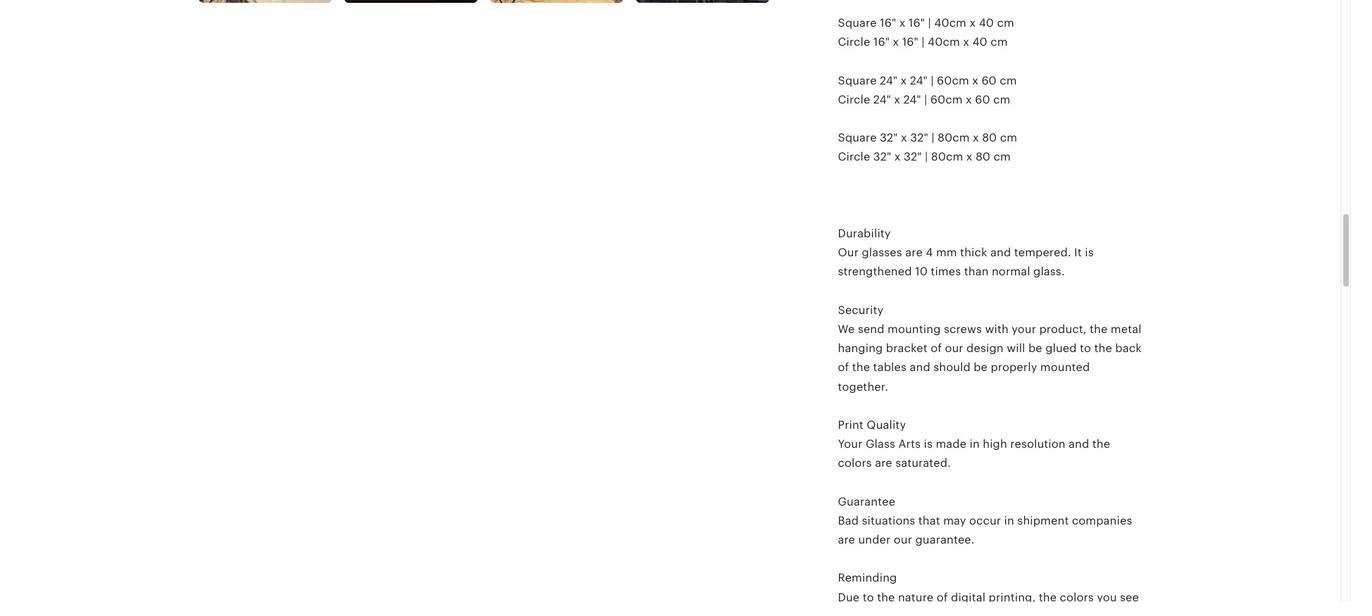 Task type: vqa. For each thing, say whether or not it's contained in the screenshot.
'Patches & Pins'
no



Task type: describe. For each thing, give the bounding box(es) containing it.
circle 16" x 16" | 40cm x 40 cm
[[838, 36, 1008, 48]]

0 vertical spatial of
[[931, 343, 942, 355]]

should
[[934, 362, 971, 374]]

the up the "to" at the right of the page
[[1090, 323, 1108, 335]]

circle 24" x 24" | 60cm x 60 cm
[[838, 94, 1011, 106]]

the right the "to" at the right of the page
[[1095, 343, 1113, 355]]

resolution
[[1011, 438, 1066, 450]]

80cm for square 32" x 32" | 80cm x 80 cm
[[938, 132, 970, 144]]

in for shipment
[[1005, 515, 1015, 527]]

square 16" x 16" | 40cm x 40 cm
[[838, 17, 1015, 29]]

1 vertical spatial of
[[838, 362, 849, 374]]

durability
[[838, 228, 891, 240]]

60cm for circle 24" x 24" | 60cm x 60 cm
[[931, 94, 963, 106]]

is inside your glass arts is made in high resolution and the colors are saturated.
[[924, 438, 933, 450]]

hanging
[[838, 343, 883, 355]]

high
[[983, 438, 1008, 450]]

shipment
[[1018, 515, 1069, 527]]

with
[[985, 323, 1009, 335]]

bad situations that may occur in shipment companies are under our guarantee.
[[838, 515, 1133, 546]]

reminding
[[838, 573, 897, 585]]

normal
[[992, 266, 1031, 278]]

arts
[[899, 438, 921, 450]]

than
[[965, 266, 989, 278]]

your
[[1012, 323, 1037, 335]]

mounting
[[888, 323, 941, 335]]

square 24" x 24" | 60cm x 60 cm
[[838, 74, 1017, 86]]

cm for circle 32" x 32" | 80cm x 80 cm
[[994, 151, 1011, 163]]

colors
[[838, 458, 872, 470]]

| for circle 32" x 32" | 80cm x 80 cm
[[925, 151, 928, 163]]

metal
[[1111, 323, 1142, 335]]

40cm for square 16" x 16" | 40cm x 40 cm
[[935, 17, 967, 29]]

circle for circle 24" x 24" | 60cm x 60 cm
[[838, 94, 871, 106]]

square for square 24" x 24" | 60cm x 60 cm
[[838, 74, 877, 86]]

thick
[[961, 247, 988, 259]]

| for square 16" x 16" | 40cm x 40 cm
[[928, 17, 932, 29]]

are inside our glasses are 4 mm thick and tempered. it is strengthened 10 times than normal glass.
[[906, 247, 923, 259]]

0 horizontal spatial be
[[974, 362, 988, 374]]

60 for square 24" x 24" | 60cm x 60 cm
[[982, 74, 997, 86]]

square 32" x 32" | 80cm x 80 cm
[[838, 132, 1018, 144]]

saturated.
[[896, 458, 951, 470]]

circle for circle 16" x 16" | 40cm x 40 cm
[[838, 36, 871, 48]]

our glasses are 4 mm thick and tempered. it is strengthened 10 times than normal glass.
[[838, 247, 1094, 278]]

are inside bad situations that may occur in shipment companies are under our guarantee.
[[838, 534, 856, 546]]

send
[[858, 323, 885, 335]]

guarantee
[[838, 496, 896, 508]]

| for circle 16" x 16" | 40cm x 40 cm
[[922, 36, 925, 48]]

tables
[[874, 362, 907, 374]]

square for square 16" x 16" | 40cm x 40 cm
[[838, 17, 877, 29]]

the inside your glass arts is made in high resolution and the colors are saturated.
[[1093, 438, 1111, 450]]

glasses
[[862, 247, 903, 259]]

40cm for circle 16" x 16" | 40cm x 40 cm
[[928, 36, 960, 48]]

4
[[926, 247, 933, 259]]

guarantee.
[[916, 534, 975, 546]]

square for square 32" x 32" | 80cm x 80 cm
[[838, 132, 877, 144]]

our inside bad situations that may occur in shipment companies are under our guarantee.
[[894, 534, 913, 546]]

1 horizontal spatial be
[[1029, 343, 1043, 355]]

| for square 24" x 24" | 60cm x 60 cm
[[931, 74, 934, 86]]



Task type: locate. For each thing, give the bounding box(es) containing it.
60 up 'circle 24" x 24" | 60cm x 60 cm'
[[982, 74, 997, 86]]

are down glass
[[875, 458, 893, 470]]

60
[[982, 74, 997, 86], [975, 94, 991, 106]]

0 vertical spatial 80
[[982, 132, 997, 144]]

| up circle 16" x 16" | 40cm x 40 cm
[[928, 17, 932, 29]]

the down hanging
[[853, 362, 870, 374]]

80
[[982, 132, 997, 144], [976, 151, 991, 163]]

0 vertical spatial 40cm
[[935, 17, 967, 29]]

3 circle from the top
[[838, 151, 871, 163]]

80 up circle 32" x 32" | 80cm x 80 cm
[[982, 132, 997, 144]]

2 circle from the top
[[838, 94, 871, 106]]

security
[[838, 304, 884, 316]]

1 vertical spatial and
[[910, 362, 931, 374]]

is
[[1085, 247, 1094, 259], [924, 438, 933, 450]]

square up 'circle 24" x 24" | 60cm x 60 cm'
[[838, 74, 877, 86]]

40 down the square 16" x 16" | 40cm x 40 cm
[[973, 36, 988, 48]]

1 vertical spatial is
[[924, 438, 933, 450]]

of up should on the right
[[931, 343, 942, 355]]

1 vertical spatial circle
[[838, 94, 871, 106]]

your
[[838, 438, 863, 450]]

| for circle 24" x 24" | 60cm x 60 cm
[[925, 94, 928, 106]]

80cm for circle 32" x 32" | 80cm x 80 cm
[[931, 151, 964, 163]]

companies
[[1072, 515, 1133, 527]]

circle
[[838, 36, 871, 48], [838, 94, 871, 106], [838, 151, 871, 163]]

40 for square 16" x 16" | 40cm x 40 cm
[[979, 17, 994, 29]]

is right arts
[[924, 438, 933, 450]]

bad
[[838, 515, 859, 527]]

0 vertical spatial circle
[[838, 36, 871, 48]]

60cm for square 24" x 24" | 60cm x 60 cm
[[937, 74, 970, 86]]

will
[[1007, 343, 1026, 355]]

are inside your glass arts is made in high resolution and the colors are saturated.
[[875, 458, 893, 470]]

are down bad
[[838, 534, 856, 546]]

2 vertical spatial and
[[1069, 438, 1090, 450]]

square up circle 32" x 32" | 80cm x 80 cm
[[838, 132, 877, 144]]

40 up circle 16" x 16" | 40cm x 40 cm
[[979, 17, 994, 29]]

1 horizontal spatial in
[[1005, 515, 1015, 527]]

tempered.
[[1015, 247, 1072, 259]]

0 horizontal spatial is
[[924, 438, 933, 450]]

1 vertical spatial 60cm
[[931, 94, 963, 106]]

circle 32" x 32" | 80cm x 80 cm
[[838, 151, 1011, 163]]

1 circle from the top
[[838, 36, 871, 48]]

of
[[931, 343, 942, 355], [838, 362, 849, 374]]

in right occur
[[1005, 515, 1015, 527]]

properly
[[991, 362, 1038, 374]]

are
[[906, 247, 923, 259], [875, 458, 893, 470], [838, 534, 856, 546]]

80cm
[[938, 132, 970, 144], [931, 151, 964, 163]]

back
[[1116, 343, 1142, 355]]

0 vertical spatial be
[[1029, 343, 1043, 355]]

32"
[[880, 132, 898, 144], [911, 132, 929, 144], [874, 151, 892, 163], [904, 151, 922, 163]]

and up normal
[[991, 247, 1011, 259]]

0 vertical spatial 80cm
[[938, 132, 970, 144]]

0 vertical spatial 60
[[982, 74, 997, 86]]

1 vertical spatial 60
[[975, 94, 991, 106]]

1 vertical spatial 80
[[976, 151, 991, 163]]

0 vertical spatial in
[[970, 438, 980, 450]]

0 horizontal spatial of
[[838, 362, 849, 374]]

our inside we send mounting screws with your product, the metal hanging bracket of our design will be glued to the back of the tables and should be properly mounted together.
[[945, 343, 964, 355]]

the right the resolution
[[1093, 438, 1111, 450]]

and down 'bracket' at the bottom of page
[[910, 362, 931, 374]]

40 for circle 16" x 16" | 40cm x 40 cm
[[973, 36, 988, 48]]

1 horizontal spatial are
[[875, 458, 893, 470]]

is right the it at the top right of page
[[1085, 247, 1094, 259]]

10
[[915, 266, 928, 278]]

cm for square 32" x 32" | 80cm x 80 cm
[[1001, 132, 1018, 144]]

in inside bad situations that may occur in shipment companies are under our guarantee.
[[1005, 515, 1015, 527]]

1 vertical spatial 40cm
[[928, 36, 960, 48]]

60 for circle 24" x 24" | 60cm x 60 cm
[[975, 94, 991, 106]]

0 horizontal spatial in
[[970, 438, 980, 450]]

2 horizontal spatial and
[[1069, 438, 1090, 450]]

screws
[[944, 323, 982, 335]]

in
[[970, 438, 980, 450], [1005, 515, 1015, 527]]

be
[[1029, 343, 1043, 355], [974, 362, 988, 374]]

16"
[[880, 17, 897, 29], [909, 17, 925, 29], [874, 36, 890, 48], [902, 36, 919, 48]]

square up circle 16" x 16" | 40cm x 40 cm
[[838, 17, 877, 29]]

that
[[919, 515, 941, 527]]

24"
[[880, 74, 898, 86], [910, 74, 928, 86], [874, 94, 891, 106], [904, 94, 921, 106]]

80 for circle 32" x 32" | 80cm x 80 cm
[[976, 151, 991, 163]]

glass
[[866, 438, 896, 450]]

0 vertical spatial 40
[[979, 17, 994, 29]]

together.
[[838, 381, 889, 393]]

mm
[[936, 247, 957, 259]]

| down the square 16" x 16" | 40cm x 40 cm
[[922, 36, 925, 48]]

and
[[991, 247, 1011, 259], [910, 362, 931, 374], [1069, 438, 1090, 450]]

1 square from the top
[[838, 17, 877, 29]]

40cm up circle 16" x 16" | 40cm x 40 cm
[[935, 17, 967, 29]]

80cm up circle 32" x 32" | 80cm x 80 cm
[[938, 132, 970, 144]]

0 horizontal spatial are
[[838, 534, 856, 546]]

1 vertical spatial 40
[[973, 36, 988, 48]]

made
[[936, 438, 967, 450]]

cm for square 16" x 16" | 40cm x 40 cm
[[997, 17, 1015, 29]]

60cm
[[937, 74, 970, 86], [931, 94, 963, 106]]

square
[[838, 17, 877, 29], [838, 74, 877, 86], [838, 132, 877, 144]]

are left 4
[[906, 247, 923, 259]]

3 square from the top
[[838, 132, 877, 144]]

80cm down square 32" x 32" | 80cm x 80 cm
[[931, 151, 964, 163]]

to
[[1080, 343, 1092, 355]]

occur
[[970, 515, 1002, 527]]

of down hanging
[[838, 362, 849, 374]]

60cm down square 24" x 24" | 60cm x 60 cm
[[931, 94, 963, 106]]

80 down square 32" x 32" | 80cm x 80 cm
[[976, 151, 991, 163]]

may
[[944, 515, 967, 527]]

0 horizontal spatial our
[[894, 534, 913, 546]]

we send mounting screws with your product, the metal hanging bracket of our design will be glued to the back of the tables and should be properly mounted together.
[[838, 323, 1142, 393]]

the
[[1090, 323, 1108, 335], [1095, 343, 1113, 355], [853, 362, 870, 374], [1093, 438, 1111, 450]]

be right will
[[1029, 343, 1043, 355]]

print
[[838, 419, 864, 431]]

we
[[838, 323, 855, 335]]

2 horizontal spatial are
[[906, 247, 923, 259]]

1 horizontal spatial is
[[1085, 247, 1094, 259]]

2 vertical spatial are
[[838, 534, 856, 546]]

design
[[967, 343, 1004, 355]]

cm for circle 24" x 24" | 60cm x 60 cm
[[994, 94, 1011, 106]]

1 horizontal spatial of
[[931, 343, 942, 355]]

| down square 32" x 32" | 80cm x 80 cm
[[925, 151, 928, 163]]

0 vertical spatial is
[[1085, 247, 1094, 259]]

1 horizontal spatial our
[[945, 343, 964, 355]]

| for square 32" x 32" | 80cm x 80 cm
[[932, 132, 935, 144]]

40cm
[[935, 17, 967, 29], [928, 36, 960, 48]]

40cm down the square 16" x 16" | 40cm x 40 cm
[[928, 36, 960, 48]]

strengthened
[[838, 266, 912, 278]]

be down the design
[[974, 362, 988, 374]]

| down square 24" x 24" | 60cm x 60 cm
[[925, 94, 928, 106]]

2 vertical spatial square
[[838, 132, 877, 144]]

our down situations
[[894, 534, 913, 546]]

print quality
[[838, 419, 906, 431]]

0 vertical spatial 60cm
[[937, 74, 970, 86]]

bracket
[[886, 343, 928, 355]]

0 vertical spatial our
[[945, 343, 964, 355]]

times
[[931, 266, 961, 278]]

quality
[[867, 419, 906, 431]]

60cm up 'circle 24" x 24" | 60cm x 60 cm'
[[937, 74, 970, 86]]

| up 'circle 24" x 24" | 60cm x 60 cm'
[[931, 74, 934, 86]]

glued
[[1046, 343, 1077, 355]]

x
[[900, 17, 906, 29], [970, 17, 976, 29], [893, 36, 899, 48], [963, 36, 970, 48], [901, 74, 907, 86], [973, 74, 979, 86], [894, 94, 901, 106], [966, 94, 972, 106], [901, 132, 908, 144], [973, 132, 979, 144], [895, 151, 901, 163], [967, 151, 973, 163]]

it
[[1075, 247, 1082, 259]]

and right the resolution
[[1069, 438, 1090, 450]]

in inside your glass arts is made in high resolution and the colors are saturated.
[[970, 438, 980, 450]]

0 vertical spatial are
[[906, 247, 923, 259]]

0 vertical spatial and
[[991, 247, 1011, 259]]

1 vertical spatial be
[[974, 362, 988, 374]]

cm
[[997, 17, 1015, 29], [991, 36, 1008, 48], [1000, 74, 1017, 86], [994, 94, 1011, 106], [1001, 132, 1018, 144], [994, 151, 1011, 163]]

0 horizontal spatial and
[[910, 362, 931, 374]]

1 vertical spatial in
[[1005, 515, 1015, 527]]

product,
[[1040, 323, 1087, 335]]

1 vertical spatial are
[[875, 458, 893, 470]]

60 down square 24" x 24" | 60cm x 60 cm
[[975, 94, 991, 106]]

|
[[928, 17, 932, 29], [922, 36, 925, 48], [931, 74, 934, 86], [925, 94, 928, 106], [932, 132, 935, 144], [925, 151, 928, 163]]

our
[[945, 343, 964, 355], [894, 534, 913, 546]]

cm for square 24" x 24" | 60cm x 60 cm
[[1000, 74, 1017, 86]]

1 horizontal spatial and
[[991, 247, 1011, 259]]

| up circle 32" x 32" | 80cm x 80 cm
[[932, 132, 935, 144]]

80 for square 32" x 32" | 80cm x 80 cm
[[982, 132, 997, 144]]

2 square from the top
[[838, 74, 877, 86]]

glass.
[[1034, 266, 1065, 278]]

and inside we send mounting screws with your product, the metal hanging bracket of our design will be glued to the back of the tables and should be properly mounted together.
[[910, 362, 931, 374]]

1 vertical spatial square
[[838, 74, 877, 86]]

and inside your glass arts is made in high resolution and the colors are saturated.
[[1069, 438, 1090, 450]]

in for high
[[970, 438, 980, 450]]

in left high
[[970, 438, 980, 450]]

situations
[[862, 515, 916, 527]]

our up should on the right
[[945, 343, 964, 355]]

2 vertical spatial circle
[[838, 151, 871, 163]]

cm for circle 16" x 16" | 40cm x 40 cm
[[991, 36, 1008, 48]]

our
[[838, 247, 859, 259]]

and inside our glasses are 4 mm thick and tempered. it is strengthened 10 times than normal glass.
[[991, 247, 1011, 259]]

40
[[979, 17, 994, 29], [973, 36, 988, 48]]

mounted
[[1041, 362, 1090, 374]]

1 vertical spatial 80cm
[[931, 151, 964, 163]]

under
[[859, 534, 891, 546]]

1 vertical spatial our
[[894, 534, 913, 546]]

circle for circle 32" x 32" | 80cm x 80 cm
[[838, 151, 871, 163]]

0 vertical spatial square
[[838, 17, 877, 29]]

is inside our glasses are 4 mm thick and tempered. it is strengthened 10 times than normal glass.
[[1085, 247, 1094, 259]]

your glass arts is made in high resolution and the colors are saturated.
[[838, 438, 1111, 470]]



